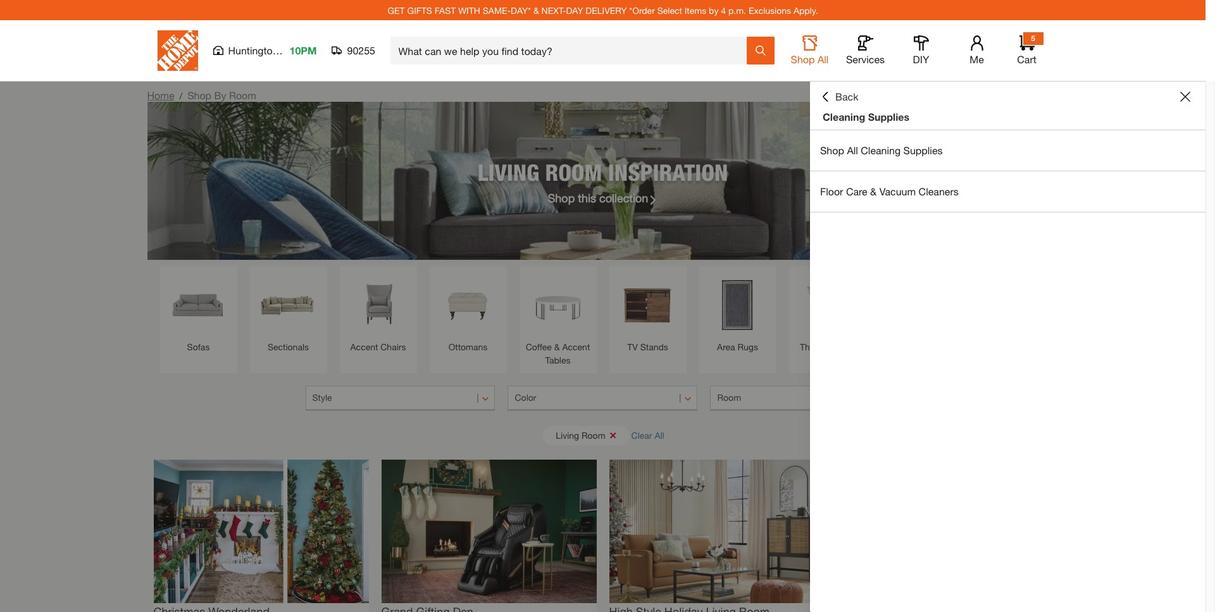 Task type: locate. For each thing, give the bounding box(es) containing it.
p.m.
[[729, 5, 747, 16]]

me button
[[957, 35, 998, 66]]

2 horizontal spatial all
[[847, 144, 859, 156]]

shop inside menu
[[821, 144, 845, 156]]

back
[[836, 91, 859, 103]]

day*
[[511, 5, 531, 16]]

all down cleaning supplies
[[847, 144, 859, 156]]

shop
[[791, 53, 815, 65], [188, 89, 212, 101], [821, 144, 845, 156], [548, 191, 575, 205]]

1 horizontal spatial accent
[[563, 342, 590, 353]]

throw pillows
[[800, 342, 855, 353]]

accent
[[350, 342, 378, 353], [563, 342, 590, 353]]

room up this at the top left
[[545, 159, 602, 186]]

by
[[214, 89, 226, 101]]

get gifts fast with same-day* & next-day delivery *order select items by 4 p.m. exclusions apply.
[[388, 5, 818, 16]]

style button
[[306, 386, 495, 412]]

ottomans link
[[436, 273, 501, 354]]

0 horizontal spatial all
[[655, 430, 665, 441]]

cleaning down cleaning supplies
[[861, 144, 901, 156]]

vacuum
[[880, 186, 916, 198]]

room right by at top left
[[229, 89, 256, 101]]

& right care
[[871, 186, 877, 198]]

accent up tables
[[563, 342, 590, 353]]

stands
[[641, 342, 668, 353]]

cart
[[1018, 53, 1037, 65]]

care
[[846, 186, 868, 198]]

throw pillows image
[[796, 273, 860, 337]]

1 stretchy image image from the left
[[154, 460, 369, 604]]

clear all button
[[632, 424, 665, 448]]

shop all button
[[790, 35, 830, 66]]

1 vertical spatial supplies
[[904, 144, 943, 156]]

accent chairs image
[[346, 273, 411, 337]]

all up back button
[[818, 53, 829, 65]]

0 horizontal spatial &
[[534, 5, 539, 16]]

cleaning down back
[[823, 111, 866, 123]]

area rugs image
[[706, 273, 770, 337]]

2 accent from the left
[[563, 342, 590, 353]]

supplies up "cleaners" at the right of page
[[904, 144, 943, 156]]

0 vertical spatial &
[[534, 5, 539, 16]]

tv stands image
[[616, 273, 680, 337]]

drawer close image
[[1181, 92, 1191, 102]]

with
[[459, 5, 481, 16]]

all for shop all
[[818, 53, 829, 65]]

shop down apply.
[[791, 53, 815, 65]]

cleaning
[[823, 111, 866, 123], [861, 144, 901, 156]]

2 horizontal spatial &
[[871, 186, 877, 198]]

0 horizontal spatial living
[[478, 159, 540, 186]]

huntington
[[228, 44, 278, 56]]

tv stands link
[[616, 273, 680, 354]]

supplies
[[869, 111, 910, 123], [904, 144, 943, 156]]

color button
[[508, 386, 698, 412]]

clear
[[632, 430, 653, 441]]

0 horizontal spatial stretchy image image
[[154, 460, 369, 604]]

sectionals image
[[256, 273, 321, 337]]

tv
[[628, 342, 638, 353]]

coffee & accent tables
[[526, 342, 590, 366]]

coffee & accent tables link
[[526, 273, 590, 367]]

shop left this at the top left
[[548, 191, 575, 205]]

2 vertical spatial &
[[555, 342, 560, 353]]

1 vertical spatial cleaning
[[861, 144, 901, 156]]

throw pillows link
[[796, 273, 860, 354]]

accent chairs
[[350, 342, 406, 353]]

area
[[717, 342, 736, 353]]

exclusions
[[749, 5, 792, 16]]

5
[[1032, 34, 1036, 43]]

all right clear
[[655, 430, 665, 441]]

shop this collection
[[548, 191, 649, 205]]

shop this collection link
[[548, 190, 658, 207]]

0 vertical spatial all
[[818, 53, 829, 65]]

supplies up shop all cleaning supplies
[[869, 111, 910, 123]]

services button
[[846, 35, 886, 66]]

shop up floor
[[821, 144, 845, 156]]

living inside button
[[556, 430, 579, 441]]

0 vertical spatial cleaning
[[823, 111, 866, 123]]

& up tables
[[555, 342, 560, 353]]

back button
[[821, 91, 859, 103]]

the home depot logo image
[[157, 30, 198, 71]]

style
[[312, 393, 332, 403]]

1 accent from the left
[[350, 342, 378, 353]]

2 stretchy image image from the left
[[381, 460, 597, 604]]

menu containing shop all cleaning supplies
[[810, 130, 1206, 213]]

/
[[179, 91, 182, 101]]

diy button
[[901, 35, 942, 66]]

room
[[229, 89, 256, 101], [545, 159, 602, 186], [718, 393, 742, 403], [582, 430, 606, 441]]

park
[[281, 44, 302, 56]]

shop inside button
[[791, 53, 815, 65]]

1 vertical spatial all
[[847, 144, 859, 156]]

0 horizontal spatial accent
[[350, 342, 378, 353]]

shop for shop all
[[791, 53, 815, 65]]

cleaning supplies
[[823, 111, 910, 123]]

shop all cleaning supplies link
[[810, 130, 1206, 171]]

cleaning inside menu
[[861, 144, 901, 156]]

1 horizontal spatial &
[[555, 342, 560, 353]]

living
[[478, 159, 540, 186], [556, 430, 579, 441]]

1 vertical spatial living
[[556, 430, 579, 441]]

by
[[709, 5, 719, 16]]

1 horizontal spatial living
[[556, 430, 579, 441]]

& right day*
[[534, 5, 539, 16]]

room down color button
[[582, 430, 606, 441]]

&
[[534, 5, 539, 16], [871, 186, 877, 198], [555, 342, 560, 353]]

2 vertical spatial all
[[655, 430, 665, 441]]

inspiration
[[608, 159, 728, 186]]

living room
[[556, 430, 606, 441]]

services
[[847, 53, 885, 65]]

clear all
[[632, 430, 665, 441]]

2 horizontal spatial stretchy image image
[[609, 460, 825, 604]]

0 vertical spatial living
[[478, 159, 540, 186]]

this
[[578, 191, 596, 205]]

fast
[[435, 5, 456, 16]]

feedback link image
[[1199, 214, 1216, 282]]

*order
[[630, 5, 655, 16]]

all
[[818, 53, 829, 65], [847, 144, 859, 156], [655, 430, 665, 441]]

tv stands
[[628, 342, 668, 353]]

delivery
[[586, 5, 627, 16]]

3 stretchy image image from the left
[[609, 460, 825, 604]]

1 horizontal spatial all
[[818, 53, 829, 65]]

accent left chairs
[[350, 342, 378, 353]]

stretchy image image
[[154, 460, 369, 604], [381, 460, 597, 604], [609, 460, 825, 604]]

diy
[[913, 53, 930, 65]]

1 horizontal spatial stretchy image image
[[381, 460, 597, 604]]

menu
[[810, 130, 1206, 213]]



Task type: vqa. For each thing, say whether or not it's contained in the screenshot.
Coffee
yes



Task type: describe. For each thing, give the bounding box(es) containing it.
gifts
[[407, 5, 432, 16]]

home / shop by room
[[147, 89, 256, 101]]

select
[[658, 5, 682, 16]]

4
[[721, 5, 726, 16]]

supplies inside the shop all cleaning supplies link
[[904, 144, 943, 156]]

huntington park
[[228, 44, 302, 56]]

sectionals link
[[256, 273, 321, 354]]

ottomans image
[[436, 273, 501, 337]]

floor
[[821, 186, 844, 198]]

get
[[388, 5, 405, 16]]

floor care & vacuum cleaners link
[[810, 172, 1206, 212]]

chairs
[[381, 342, 406, 353]]

collection
[[600, 191, 649, 205]]

living for living room inspiration
[[478, 159, 540, 186]]

area rugs link
[[706, 273, 770, 354]]

floor care & vacuum cleaners
[[821, 186, 959, 198]]

shop for shop all cleaning supplies
[[821, 144, 845, 156]]

tables
[[546, 355, 571, 366]]

apply.
[[794, 5, 818, 16]]

cleaners
[[919, 186, 959, 198]]

90255 button
[[332, 44, 376, 57]]

rugs
[[738, 342, 758, 353]]

home
[[147, 89, 174, 101]]

home link
[[147, 89, 174, 101]]

room down area
[[718, 393, 742, 403]]

coffee & accent tables image
[[526, 273, 590, 337]]

accent inside accent chairs link
[[350, 342, 378, 353]]

90255
[[347, 44, 375, 56]]

same-
[[483, 5, 511, 16]]

& inside coffee & accent tables
[[555, 342, 560, 353]]

sofas image
[[166, 273, 231, 337]]

items
[[685, 5, 707, 16]]

accent inside coffee & accent tables
[[563, 342, 590, 353]]

living room inspiration
[[478, 159, 728, 186]]

What can we help you find today? search field
[[399, 37, 746, 64]]

room button
[[711, 386, 901, 412]]

shop all cleaning supplies
[[821, 144, 943, 156]]

1 vertical spatial &
[[871, 186, 877, 198]]

ottomans
[[449, 342, 488, 353]]

color
[[515, 393, 537, 403]]

area rugs
[[717, 342, 758, 353]]

me
[[970, 53, 984, 65]]

shop for shop this collection
[[548, 191, 575, 205]]

sectionals
[[268, 342, 309, 353]]

shop all
[[791, 53, 829, 65]]

all for shop all cleaning supplies
[[847, 144, 859, 156]]

next-
[[542, 5, 566, 16]]

pillows
[[827, 342, 855, 353]]

accent chairs link
[[346, 273, 411, 354]]

shop right /
[[188, 89, 212, 101]]

living room button
[[543, 426, 630, 445]]

day
[[566, 5, 583, 16]]

10pm
[[290, 44, 317, 56]]

throw
[[800, 342, 825, 353]]

cart 5
[[1018, 34, 1037, 65]]

sofas
[[187, 342, 210, 353]]

sofas link
[[166, 273, 231, 354]]

all for clear all
[[655, 430, 665, 441]]

coffee
[[526, 342, 552, 353]]

living for living room
[[556, 430, 579, 441]]

0 vertical spatial supplies
[[869, 111, 910, 123]]



